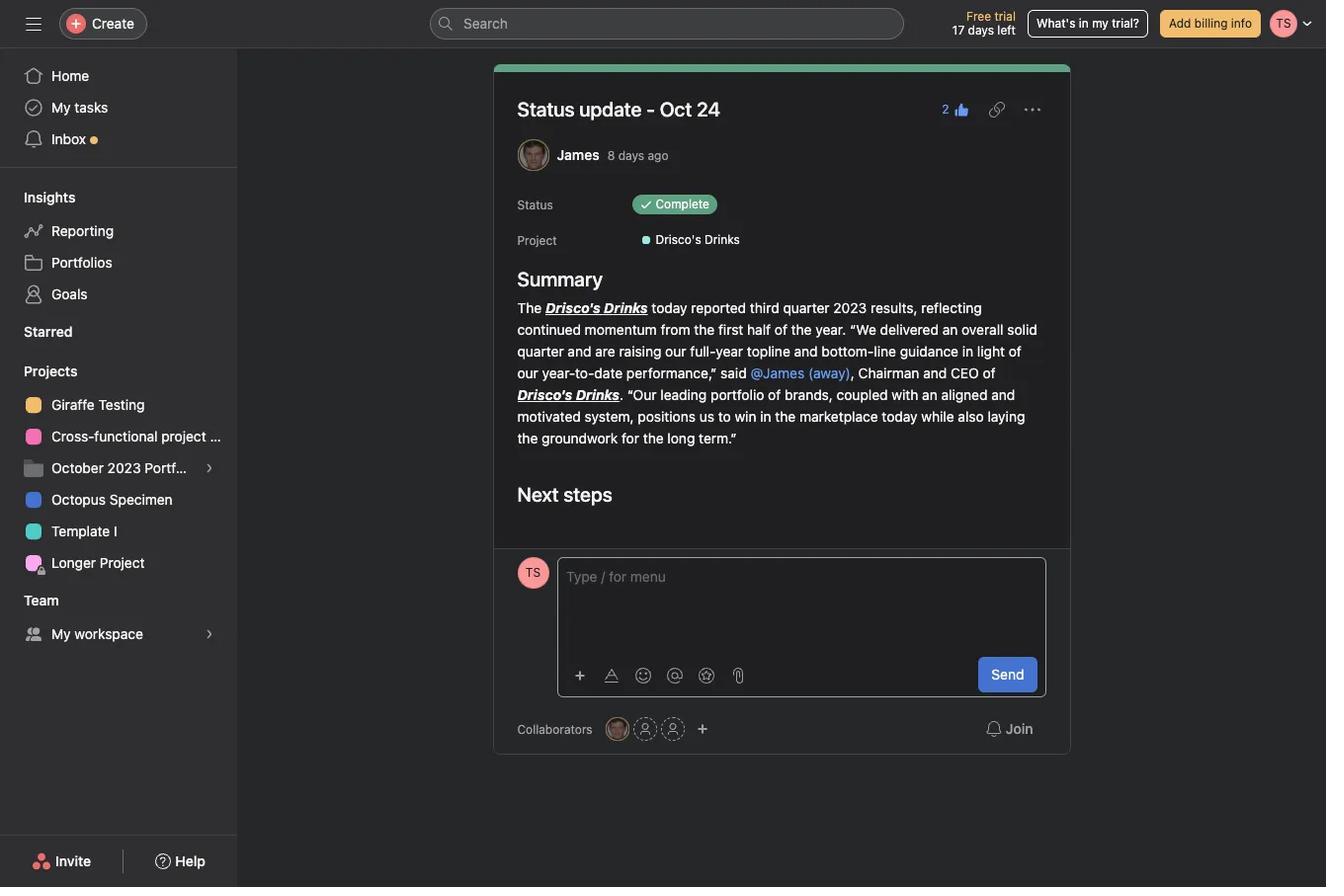Task type: vqa. For each thing, say whether or not it's contained in the screenshot.
workflow
no



Task type: describe. For each thing, give the bounding box(es) containing it.
projects
[[24, 363, 77, 380]]

marketplace
[[800, 408, 878, 425]]

create button
[[59, 8, 147, 40]]

giraffe testing link
[[12, 389, 225, 421]]

cross-
[[51, 428, 94, 445]]

"our
[[628, 386, 657, 403]]

add or remove collaborators image
[[696, 724, 708, 735]]

inbox
[[51, 130, 86, 147]]

and inside . "our leading portfolio of brands, coupled with an aligned and motivated system, positions us to win in the marketplace today while also laying the groundwork for the long term."
[[992, 386, 1015, 403]]

and up to-
[[568, 343, 592, 360]]

0 horizontal spatial quarter
[[517, 343, 564, 360]]

free
[[967, 9, 991, 24]]

see details, october 2023 portfolio image
[[204, 463, 215, 474]]

in inside . "our leading portfolio of brands, coupled with an aligned and motivated system, positions us to win in the marketplace today while also laying the groundwork for the long term."
[[760, 408, 772, 425]]

help button
[[143, 844, 218, 880]]

billing
[[1195, 16, 1228, 31]]

to-
[[575, 365, 594, 382]]

from
[[661, 321, 690, 338]]

goals link
[[12, 279, 225, 310]]

send
[[992, 666, 1025, 683]]

results,
[[871, 299, 918, 316]]

workspace
[[74, 626, 143, 642]]

term."
[[699, 430, 737, 447]]

template i link
[[12, 516, 225, 548]]

groundwork
[[542, 430, 618, 447]]

summary
[[517, 268, 603, 291]]

continued
[[517, 321, 581, 338]]

and up @james (away) link
[[794, 343, 818, 360]]

october 2023 portfolio link
[[12, 453, 225, 484]]

global element
[[0, 48, 237, 167]]

0 horizontal spatial project
[[100, 555, 145, 571]]

my for my tasks
[[51, 99, 71, 116]]

info
[[1231, 16, 1252, 31]]

momentum
[[585, 321, 657, 338]]

longer project link
[[12, 548, 225, 579]]

see details, my workspace image
[[204, 629, 215, 641]]

the
[[517, 299, 542, 316]]

full-
[[690, 343, 716, 360]]

goals
[[51, 286, 88, 302]]

search button
[[430, 8, 904, 40]]

octopus
[[51, 491, 106, 508]]

half
[[747, 321, 771, 338]]

team button
[[0, 591, 59, 611]]

drisco's inside drisco's drinks link
[[656, 232, 701, 247]]

an inside the today reported third quarter 2023 results, reflecting continued momentum from the first half of the year. "we delivered an overall solid quarter and are raising our full-year topline and bottom-line guidance in light of our year-to-date performance," said
[[943, 321, 958, 338]]

long
[[668, 430, 695, 447]]

add billing info
[[1169, 16, 1252, 31]]

ja button
[[606, 718, 629, 741]]

0 horizontal spatial ja
[[527, 147, 540, 162]]

status for status update - oct 24
[[517, 98, 575, 121]]

of down solid
[[1009, 343, 1022, 360]]

emoji image
[[635, 668, 651, 684]]

of inside @james (away) , chairman and ceo of drisco's drinks
[[983, 365, 996, 382]]

add
[[1169, 16, 1191, 31]]

giraffe
[[51, 396, 95, 413]]

positions
[[638, 408, 696, 425]]

the down motivated
[[517, 430, 538, 447]]

year-
[[542, 365, 575, 382]]

plan
[[210, 428, 237, 445]]

first
[[719, 321, 744, 338]]

third
[[750, 299, 780, 316]]

drinks inside @james (away) , chairman and ceo of drisco's drinks
[[576, 386, 620, 403]]

octopus specimen
[[51, 491, 173, 508]]

insights element
[[0, 180, 237, 314]]

2023 inside projects element
[[107, 460, 141, 476]]

2
[[942, 102, 949, 117]]

8
[[608, 148, 615, 163]]

ceo
[[951, 365, 979, 382]]

said
[[721, 365, 747, 382]]

brands,
[[785, 386, 833, 403]]

cross-functional project plan link
[[12, 421, 237, 453]]

what's
[[1037, 16, 1076, 31]]

0 vertical spatial project
[[517, 233, 557, 248]]

chairman
[[859, 365, 920, 382]]

drisco's drinks
[[656, 232, 740, 247]]

portfolio
[[711, 386, 764, 403]]

@james (away) , chairman and ceo of drisco's drinks
[[517, 365, 1000, 403]]

formatting image
[[603, 668, 619, 684]]

join
[[1006, 721, 1033, 737]]

james
[[557, 146, 600, 163]]

are
[[595, 343, 615, 360]]

guidance
[[900, 343, 959, 360]]

team
[[24, 592, 59, 609]]

projects button
[[0, 362, 77, 382]]

insert an object image
[[574, 670, 586, 682]]

reflecting
[[921, 299, 982, 316]]

date
[[594, 365, 623, 382]]

for
[[622, 430, 640, 447]]

at mention image
[[667, 668, 683, 684]]

reporting link
[[12, 215, 225, 247]]

ts button
[[517, 557, 549, 589]]

overall
[[962, 321, 1004, 338]]

the up full-
[[694, 321, 715, 338]]

light
[[977, 343, 1005, 360]]

oct
[[660, 98, 692, 121]]

also
[[958, 408, 984, 425]]

projects element
[[0, 354, 237, 583]]

status update - oct 24
[[517, 98, 721, 121]]

of inside . "our leading portfolio of brands, coupled with an aligned and motivated system, positions us to win in the marketplace today while also laying the groundwork for the long term."
[[768, 386, 781, 403]]



Task type: locate. For each thing, give the bounding box(es) containing it.
0 vertical spatial ja
[[527, 147, 540, 162]]

drinks down complete
[[705, 232, 740, 247]]

laying
[[988, 408, 1025, 425]]

1 vertical spatial quarter
[[517, 343, 564, 360]]

today inside the today reported third quarter 2023 results, reflecting continued momentum from the first half of the year. "we delivered an overall solid quarter and are raising our full-year topline and bottom-line guidance in light of our year-to-date performance," said
[[652, 299, 688, 316]]

and up laying
[[992, 386, 1015, 403]]

portfolios
[[51, 254, 112, 271]]

2 button
[[936, 96, 975, 124]]

drisco's up motivated
[[517, 386, 573, 403]]

the right for
[[643, 430, 664, 447]]

project
[[161, 428, 206, 445]]

an inside . "our leading portfolio of brands, coupled with an aligned and motivated system, positions us to win in the marketplace today while also laying the groundwork for the long term."
[[922, 386, 938, 403]]

ago
[[648, 148, 669, 163]]

1 vertical spatial project
[[100, 555, 145, 571]]

@james
[[751, 365, 805, 382]]

insights button
[[0, 188, 75, 208]]

trial
[[995, 9, 1016, 24]]

starred button
[[0, 322, 73, 342]]

0 vertical spatial drisco's
[[656, 232, 701, 247]]

my left tasks
[[51, 99, 71, 116]]

attach a file or paste an image image
[[730, 668, 746, 684]]

2 my from the top
[[51, 626, 71, 642]]

2 status from the top
[[517, 198, 553, 213]]

2023 down the cross-functional project plan link
[[107, 460, 141, 476]]

days inside the james 8 days ago
[[618, 148, 645, 163]]

1 vertical spatial in
[[963, 343, 974, 360]]

update
[[579, 98, 642, 121]]

aligned
[[941, 386, 988, 403]]

testing
[[98, 396, 145, 413]]

days inside 'free trial 17 days left'
[[968, 23, 994, 38]]

project down 'template i' link
[[100, 555, 145, 571]]

1 status from the top
[[517, 98, 575, 121]]

1 vertical spatial today
[[882, 408, 918, 425]]

today reported third quarter 2023 results, reflecting continued momentum from the first half of the year. "we delivered an overall solid quarter and are raising our full-year topline and bottom-line guidance in light of our year-to-date performance," said
[[517, 299, 1041, 382]]

1 vertical spatial our
[[517, 365, 539, 382]]

october 2023 portfolio
[[51, 460, 199, 476]]

in right win
[[760, 408, 772, 425]]

quarter up year.
[[783, 299, 830, 316]]

teams element
[[0, 583, 237, 654]]

and down guidance
[[923, 365, 947, 382]]

coupled
[[837, 386, 888, 403]]

1 horizontal spatial in
[[963, 343, 974, 360]]

i
[[114, 523, 117, 540]]

0 horizontal spatial an
[[922, 386, 938, 403]]

an up while
[[922, 386, 938, 403]]

2023 up "we
[[834, 299, 867, 316]]

in up ceo
[[963, 343, 974, 360]]

tasks
[[74, 99, 108, 116]]

status update - oct 24 link
[[517, 98, 721, 121]]

0 horizontal spatial our
[[517, 365, 539, 382]]

my for my workspace
[[51, 626, 71, 642]]

toolbar
[[566, 661, 752, 689]]

days right 8
[[618, 148, 645, 163]]

today inside . "our leading portfolio of brands, coupled with an aligned and motivated system, positions us to win in the marketplace today while also laying the groundwork for the long term."
[[882, 408, 918, 425]]

and inside @james (away) , chairman and ceo of drisco's drinks
[[923, 365, 947, 382]]

invite
[[55, 853, 91, 870]]

my tasks link
[[12, 92, 225, 124]]

2 horizontal spatial in
[[1079, 16, 1089, 31]]

template
[[51, 523, 110, 540]]

solid
[[1007, 321, 1038, 338]]

starred
[[24, 323, 73, 340]]

of down light
[[983, 365, 996, 382]]

1 my from the top
[[51, 99, 71, 116]]

in inside the today reported third quarter 2023 results, reflecting continued momentum from the first half of the year. "we delivered an overall solid quarter and are raising our full-year topline and bottom-line guidance in light of our year-to-date performance," said
[[963, 343, 974, 360]]

home
[[51, 67, 89, 84]]

year.
[[816, 321, 846, 338]]

1 horizontal spatial project
[[517, 233, 557, 248]]

and
[[568, 343, 592, 360], [794, 343, 818, 360], [923, 365, 947, 382], [992, 386, 1015, 403]]

ja inside button
[[611, 722, 624, 736]]

reported
[[691, 299, 746, 316]]

complete
[[656, 197, 710, 212]]

my workspace link
[[12, 619, 225, 650]]

days right "17"
[[968, 23, 994, 38]]

octopus specimen link
[[12, 484, 225, 516]]

2 vertical spatial drisco's
[[517, 386, 573, 403]]

october
[[51, 460, 104, 476]]

-
[[647, 98, 655, 121]]

the drisco's drinks
[[517, 299, 648, 316]]

ja left james
[[527, 147, 540, 162]]

0 vertical spatial quarter
[[783, 299, 830, 316]]

"we
[[850, 321, 877, 338]]

ja down formatting image
[[611, 722, 624, 736]]

of down @james
[[768, 386, 781, 403]]

add billing info button
[[1160, 10, 1261, 38]]

functional
[[94, 428, 158, 445]]

of
[[775, 321, 788, 338], [1009, 343, 1022, 360], [983, 365, 996, 382], [768, 386, 781, 403]]

bottom-
[[822, 343, 874, 360]]

more actions image
[[1025, 102, 1040, 118]]

help
[[175, 853, 206, 870]]

drinks down the date at the top left
[[576, 386, 620, 403]]

my
[[51, 99, 71, 116], [51, 626, 71, 642]]

my workspace
[[51, 626, 143, 642]]

status for status
[[517, 198, 553, 213]]

of right 'half'
[[775, 321, 788, 338]]

1 horizontal spatial quarter
[[783, 299, 830, 316]]

specimen
[[110, 491, 173, 508]]

1 vertical spatial days
[[618, 148, 645, 163]]

my inside teams element
[[51, 626, 71, 642]]

my inside global element
[[51, 99, 71, 116]]

drisco's down complete
[[656, 232, 701, 247]]

0 vertical spatial status
[[517, 98, 575, 121]]

2023 inside the today reported third quarter 2023 results, reflecting continued momentum from the first half of the year. "we delivered an overall solid quarter and are raising our full-year topline and bottom-line guidance in light of our year-to-date performance," said
[[834, 299, 867, 316]]

james link
[[557, 146, 600, 163]]

0 vertical spatial our
[[665, 343, 686, 360]]

1 vertical spatial an
[[922, 386, 938, 403]]

drinks up momentum
[[604, 299, 648, 316]]

17
[[953, 23, 965, 38]]

copy link image
[[989, 102, 1005, 118]]

0 horizontal spatial today
[[652, 299, 688, 316]]

1 horizontal spatial an
[[943, 321, 958, 338]]

in inside "button"
[[1079, 16, 1089, 31]]

the left year.
[[791, 321, 812, 338]]

1 vertical spatial my
[[51, 626, 71, 642]]

my down team
[[51, 626, 71, 642]]

portfolio
[[145, 460, 199, 476]]

the down brands,
[[775, 408, 796, 425]]

. "our leading portfolio of brands, coupled with an aligned and motivated system, positions us to win in the marketplace today while also laying the groundwork for the long term."
[[517, 386, 1029, 447]]

1 horizontal spatial days
[[968, 23, 994, 38]]

drisco's inside @james (away) , chairman and ceo of drisco's drinks
[[517, 386, 573, 403]]

hide sidebar image
[[26, 16, 42, 32]]

today up from
[[652, 299, 688, 316]]

today down with
[[882, 408, 918, 425]]

system,
[[585, 408, 634, 425]]

24
[[697, 98, 721, 121]]

search list box
[[430, 8, 904, 40]]

invite button
[[19, 844, 104, 880]]

1 vertical spatial drisco's
[[546, 299, 601, 316]]

0 vertical spatial my
[[51, 99, 71, 116]]

2 vertical spatial drinks
[[576, 386, 620, 403]]

0 vertical spatial an
[[943, 321, 958, 338]]

appreciations image
[[698, 668, 714, 684]]

1 horizontal spatial our
[[665, 343, 686, 360]]

1 horizontal spatial 2023
[[834, 299, 867, 316]]

my
[[1092, 16, 1109, 31]]

our left year-
[[517, 365, 539, 382]]

my tasks
[[51, 99, 108, 116]]

1 vertical spatial ja
[[611, 722, 624, 736]]

0 vertical spatial in
[[1079, 16, 1089, 31]]

with
[[892, 386, 919, 403]]

0 horizontal spatial days
[[618, 148, 645, 163]]

raising
[[619, 343, 662, 360]]

1 vertical spatial status
[[517, 198, 553, 213]]

status up the summary
[[517, 198, 553, 213]]

collaborators
[[517, 722, 593, 737]]

inbox link
[[12, 124, 225, 155]]

2023
[[834, 299, 867, 316], [107, 460, 141, 476]]

an down reflecting at the top right
[[943, 321, 958, 338]]

1 horizontal spatial ja
[[611, 722, 624, 736]]

in left my
[[1079, 16, 1089, 31]]

0 vertical spatial 2023
[[834, 299, 867, 316]]

0 horizontal spatial 2023
[[107, 460, 141, 476]]

1 vertical spatial drinks
[[604, 299, 648, 316]]

today
[[652, 299, 688, 316], [882, 408, 918, 425]]

@james (away) link
[[751, 365, 851, 382]]

1 vertical spatial 2023
[[107, 460, 141, 476]]

project up the summary
[[517, 233, 557, 248]]

1 horizontal spatial today
[[882, 408, 918, 425]]

line
[[874, 343, 896, 360]]

0 horizontal spatial in
[[760, 408, 772, 425]]

our down from
[[665, 343, 686, 360]]

0 vertical spatial today
[[652, 299, 688, 316]]

year
[[716, 343, 743, 360]]

.
[[620, 386, 624, 403]]

insights
[[24, 189, 75, 206]]

2 vertical spatial in
[[760, 408, 772, 425]]

motivated
[[517, 408, 581, 425]]

0 vertical spatial drinks
[[705, 232, 740, 247]]

giraffe testing
[[51, 396, 145, 413]]

drisco's down the summary
[[546, 299, 601, 316]]

performance,"
[[627, 365, 717, 382]]

status up james
[[517, 98, 575, 121]]

quarter down the continued
[[517, 343, 564, 360]]

while
[[922, 408, 955, 425]]

0 vertical spatial days
[[968, 23, 994, 38]]

in
[[1079, 16, 1089, 31], [963, 343, 974, 360], [760, 408, 772, 425]]

join button
[[973, 712, 1046, 747]]

create
[[92, 15, 134, 32]]



